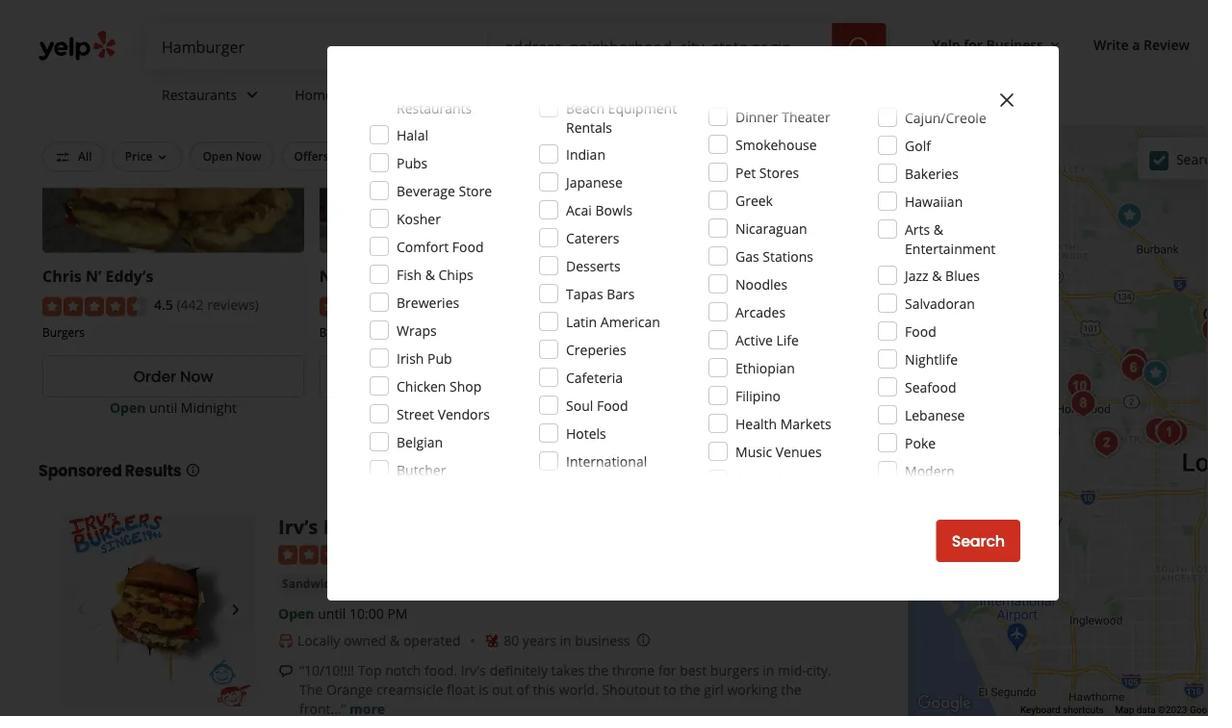 Task type: describe. For each thing, give the bounding box(es) containing it.
street
[[397, 405, 434, 423]]

offers delivery
[[294, 148, 378, 164]]

lebanese
[[905, 406, 966, 424]]

sandwiches
[[282, 577, 350, 593]]

beach
[[566, 99, 605, 117]]

food up chips
[[453, 237, 484, 256]]

reviews) for view business
[[765, 296, 817, 315]]

open for open until 10:30 pm
[[386, 399, 422, 417]]

beverage store
[[397, 182, 492, 200]]

pet stores
[[736, 163, 800, 182]]

slideshow element
[[62, 514, 255, 708]]

orange
[[326, 682, 373, 700]]

burgers for view business
[[597, 325, 639, 341]]

(1.3k for order now
[[454, 296, 484, 315]]

for for good
[[664, 148, 680, 164]]

nexx burger
[[320, 266, 415, 287]]

24 chevron down v2 image for restaurants
[[241, 83, 264, 106]]

juicy j's image
[[1157, 414, 1196, 452]]

16 filter v2 image
[[55, 150, 70, 165]]

services for auto services
[[479, 85, 530, 104]]

open for open until 10:00 pm
[[278, 606, 315, 624]]

health
[[736, 415, 777, 433]]

offers takeout
[[515, 148, 598, 164]]

sponsored results
[[39, 460, 182, 482]]

goog
[[1190, 705, 1209, 716]]

& right owned
[[390, 633, 400, 651]]

all
[[78, 148, 92, 164]]

all button
[[42, 142, 105, 172]]

stores
[[760, 163, 800, 182]]

eddy's
[[106, 266, 153, 287]]

chips
[[439, 265, 474, 284]]

fish & chips
[[397, 265, 474, 284]]

2 horizontal spatial pm
[[768, 399, 789, 417]]

4.3 star rating image
[[278, 546, 382, 566]]

life
[[777, 331, 799, 349]]

soul
[[566, 396, 594, 415]]

irv's burgers image
[[62, 514, 255, 708]]

comfort
[[397, 237, 449, 256]]

nexx burger link
[[320, 266, 415, 287]]

burger for view business
[[641, 266, 694, 287]]

2 horizontal spatial the
[[781, 682, 802, 700]]

burgers
[[711, 662, 760, 681]]

years
[[523, 633, 557, 651]]

hook burger image
[[1111, 197, 1150, 236]]

sandwiches button
[[278, 575, 354, 595]]

this
[[533, 682, 556, 700]]

now for open now
[[236, 148, 262, 164]]

vendors
[[438, 405, 490, 423]]

latin
[[566, 313, 597, 331]]

9:00
[[738, 399, 765, 417]]

is
[[479, 682, 489, 700]]

80 years in business
[[504, 633, 630, 651]]

desserts
[[566, 257, 621, 275]]

24 chevron down v2 image for home services
[[392, 83, 415, 106]]

user actions element
[[918, 27, 1209, 66]]

girl
[[704, 682, 724, 700]]

yelp for business button
[[925, 27, 1071, 62]]

nightlife
[[905, 350, 958, 368]]

restaurants inside search dialog
[[397, 99, 472, 117]]

4.1 star rating image
[[597, 298, 701, 317]]

(1.3k for view business
[[731, 296, 761, 315]]

open now
[[203, 148, 262, 164]]

pub
[[428, 349, 452, 367]]

open until 10:30 pm
[[386, 399, 515, 417]]

search
[[952, 531, 1006, 552]]

venues
[[776, 443, 822, 461]]

yelp for business
[[933, 35, 1044, 53]]

order inside burgers, fast food order now
[[411, 367, 454, 388]]

80
[[504, 633, 519, 651]]

16 speech v2 image
[[278, 665, 294, 680]]

24 chevron down v2 image for auto services
[[534, 83, 557, 106]]

delivery
[[332, 148, 378, 164]]

golf
[[905, 136, 931, 155]]

offers delivery button
[[282, 142, 390, 171]]

4.0 (1.3k reviews)
[[431, 296, 539, 315]]

blues
[[946, 266, 980, 285]]

for inside "10/10!!!! top notch food. irv's definitely takes the throne for best burgers in mid-city. the orange creamsicle float is out of this world. shoutout to the girl working the front…"
[[659, 662, 677, 681]]

searc
[[1177, 150, 1209, 168]]

dinner inside search dialog
[[736, 107, 779, 126]]

notch
[[385, 662, 421, 681]]

map
[[1116, 705, 1135, 716]]

irv's burgers link
[[278, 514, 398, 540]]

cajun/creole
[[905, 108, 987, 127]]

offers takeout button
[[503, 142, 611, 171]]

operated
[[404, 633, 461, 651]]

& for jazz
[[933, 266, 943, 285]]

map data ©2023 goog
[[1116, 705, 1209, 716]]

burger for order now
[[363, 266, 415, 287]]

order now link for chris n' eddy's
[[42, 356, 304, 398]]

auto
[[446, 85, 475, 104]]

pop-up restaurants
[[397, 79, 472, 117]]

city.
[[807, 662, 832, 681]]

home
[[295, 85, 333, 104]]

pm for open until 10:00 pm
[[388, 606, 408, 624]]

close image
[[996, 89, 1019, 112]]

chris n' eddy's
[[42, 266, 153, 287]]

mid-
[[778, 662, 807, 681]]

cafeteria
[[566, 368, 623, 387]]

working
[[728, 682, 778, 700]]

search image
[[848, 36, 871, 59]]

1 horizontal spatial the
[[680, 682, 701, 700]]

sponsored
[[39, 460, 122, 482]]

business
[[575, 633, 630, 651]]

filipino
[[736, 387, 781, 405]]

a
[[1133, 35, 1141, 53]]

good for dinner
[[631, 148, 721, 164]]

data
[[1137, 705, 1157, 716]]

©2023
[[1159, 705, 1188, 716]]

greek
[[736, 191, 773, 210]]

owned
[[344, 633, 387, 651]]

to
[[664, 682, 677, 700]]

wraps
[[397, 321, 437, 340]]

services for home services
[[337, 85, 388, 104]]

n'
[[86, 266, 102, 287]]

health markets
[[736, 415, 832, 433]]

4.0
[[431, 296, 450, 315]]

irv's
[[461, 662, 486, 681]]



Task type: locate. For each thing, give the bounding box(es) containing it.
now up midnight
[[180, 367, 213, 388]]

& inside arts & entertainment
[[934, 220, 944, 238]]

soul food
[[566, 396, 629, 415]]

offers for offers delivery
[[294, 148, 329, 164]]

business left 16 chevron down v2 image
[[987, 35, 1044, 53]]

offers
[[294, 148, 329, 164], [515, 148, 550, 164]]

beach equipment rentals
[[566, 99, 677, 136]]

4 star rating image
[[320, 298, 424, 317]]

offers for offers takeout
[[515, 148, 550, 164]]

0 horizontal spatial the
[[588, 662, 609, 681]]

acai bowls
[[566, 201, 633, 219]]

4.1
[[709, 296, 728, 315]]

1 (1.3k from the left
[[454, 296, 484, 315]]

0 horizontal spatial burger
[[363, 266, 415, 287]]

1 horizontal spatial in
[[763, 662, 775, 681]]

bowls
[[596, 201, 633, 219]]

filters group
[[39, 142, 843, 172]]

open inside open now button
[[203, 148, 233, 164]]

grocery
[[566, 472, 616, 490]]

pop-
[[397, 79, 426, 98]]

search button
[[937, 520, 1021, 563]]

burger
[[363, 266, 415, 287], [641, 266, 694, 287]]

& for fish
[[425, 265, 435, 284]]

4.1 (1.3k reviews)
[[709, 296, 817, 315]]

restaurants up open now button
[[162, 85, 237, 104]]

2 horizontal spatial now
[[457, 367, 490, 388]]

& right arts
[[934, 220, 944, 238]]

(1.3k right 4.0
[[454, 296, 484, 315]]

pet
[[736, 163, 756, 182]]

for right yelp
[[964, 35, 983, 53]]

1 horizontal spatial order
[[411, 367, 454, 388]]

chris
[[42, 266, 82, 287]]

1 horizontal spatial now
[[236, 148, 262, 164]]

1 horizontal spatial offers
[[515, 148, 550, 164]]

order now link for nexx burger
[[320, 356, 581, 398]]

hook burger link
[[597, 266, 694, 287]]

now inside open now button
[[236, 148, 262, 164]]

0 horizontal spatial restaurants
[[162, 85, 237, 104]]

previous image
[[69, 599, 92, 622]]

yelp
[[933, 35, 961, 53]]

business up until 9:00 pm
[[715, 367, 781, 388]]

business categories element
[[146, 69, 1209, 125]]

for for yelp
[[964, 35, 983, 53]]

info icon image
[[636, 633, 652, 649], [636, 633, 652, 649]]

burger up 4 star rating image
[[363, 266, 415, 287]]

hawaiian
[[905, 192, 963, 210]]

until down the order now
[[149, 399, 177, 417]]

shortcuts
[[1064, 705, 1104, 716]]

reviews) for order now
[[207, 296, 259, 315]]

auto services
[[446, 85, 530, 104]]

24 chevron down v2 image left up
[[392, 83, 415, 106]]

map region
[[677, 35, 1209, 717]]

0 horizontal spatial order now link
[[42, 356, 304, 398]]

1 vertical spatial business
[[715, 367, 781, 388]]

& right jazz on the right of page
[[933, 266, 943, 285]]

(1.3k down "noodles"
[[731, 296, 761, 315]]

0 vertical spatial in
[[560, 633, 572, 651]]

burger up '4.1 star rating' "image"
[[641, 266, 694, 287]]

in
[[560, 633, 572, 651], [763, 662, 775, 681]]

now inside burgers, fast food order now
[[457, 367, 490, 388]]

international
[[566, 452, 648, 471]]

0 horizontal spatial reviews)
[[207, 296, 259, 315]]

theater
[[782, 107, 831, 126]]

burgers for order now
[[42, 325, 85, 341]]

now for order now
[[180, 367, 213, 388]]

1 24 chevron down v2 image from the left
[[241, 83, 264, 106]]

1 horizontal spatial reviews)
[[488, 296, 539, 315]]

24 chevron down v2 image right "more"
[[625, 83, 648, 106]]

home services
[[295, 85, 388, 104]]

1 reviews) from the left
[[207, 296, 259, 315]]

reviews) right (442
[[207, 296, 259, 315]]

markets
[[781, 415, 832, 433]]

1 services from the left
[[337, 85, 388, 104]]

now down restaurants link at the left top
[[236, 148, 262, 164]]

0 horizontal spatial pm
[[388, 606, 408, 624]]

for inside filters group
[[664, 148, 680, 164]]

throne
[[612, 662, 655, 681]]

& right fish
[[425, 265, 435, 284]]

24 chevron down v2 image for more
[[625, 83, 648, 106]]

1 horizontal spatial business
[[987, 35, 1044, 53]]

offers left delivery
[[294, 148, 329, 164]]

1 horizontal spatial burgers
[[323, 514, 398, 540]]

food up nightlife at the right
[[905, 322, 937, 341]]

2 24 chevron down v2 image from the left
[[392, 83, 415, 106]]

armenian
[[736, 471, 798, 489]]

street vendors
[[397, 405, 490, 423]]

trophies burger club image
[[1065, 385, 1103, 423]]

beverage
[[397, 182, 455, 200]]

reviews)
[[207, 296, 259, 315], [488, 296, 539, 315], [765, 296, 817, 315]]

1 horizontal spatial services
[[479, 85, 530, 104]]

order
[[133, 367, 176, 388], [411, 367, 454, 388]]

1 vertical spatial dinner
[[683, 148, 721, 164]]

food inside burgers, fast food order now
[[393, 325, 420, 341]]

open down restaurants link at the left top
[[203, 148, 233, 164]]

open for open until midnight
[[110, 399, 146, 417]]

in left mid-
[[763, 662, 775, 681]]

reviews) up life on the top right
[[765, 296, 817, 315]]

pm right 10:00
[[388, 606, 408, 624]]

irish
[[397, 349, 424, 367]]

dinner up smokehouse on the right of the page
[[736, 107, 779, 126]]

halal
[[397, 126, 429, 144]]

write
[[1094, 35, 1130, 53]]

the
[[300, 682, 323, 700]]

0 horizontal spatial now
[[180, 367, 213, 388]]

until for until midnight
[[149, 399, 177, 417]]

24 chevron down v2 image inside auto services link
[[534, 83, 557, 106]]

16 chevron down v2 image
[[1048, 37, 1063, 53]]

0 vertical spatial business
[[987, 35, 1044, 53]]

services
[[337, 85, 388, 104], [479, 85, 530, 104]]

irv's
[[278, 514, 318, 540]]

3 reviews) from the left
[[765, 296, 817, 315]]

2 offers from the left
[[515, 148, 550, 164]]

in right years
[[560, 633, 572, 651]]

2 order from the left
[[411, 367, 454, 388]]

arts & entertainment
[[905, 220, 996, 258]]

monty's good burger image
[[1139, 412, 1177, 450]]

creamsicle
[[377, 682, 443, 700]]

view
[[675, 367, 711, 388]]

next image
[[225, 599, 248, 622]]

hollywood burger image
[[1115, 349, 1153, 388]]

1 24 chevron down v2 image from the left
[[534, 83, 557, 106]]

services right auto
[[479, 85, 530, 104]]

indian
[[566, 145, 606, 163]]

2 (1.3k from the left
[[731, 296, 761, 315]]

locally owned & operated
[[298, 633, 461, 651]]

2 horizontal spatial burgers
[[597, 325, 639, 341]]

open down chicken
[[386, 399, 422, 417]]

float
[[447, 682, 475, 700]]

bakeries
[[905, 164, 959, 183]]

fast
[[368, 325, 390, 341]]

reviews) left latin
[[488, 296, 539, 315]]

until for until 10:30 pm
[[425, 399, 454, 417]]

chris n' eddy's image
[[1137, 355, 1176, 393], [1137, 355, 1176, 393]]

24 chevron down v2 image
[[241, 83, 264, 106], [392, 83, 415, 106]]

the up the world.
[[588, 662, 609, 681]]

now up '10:30'
[[457, 367, 490, 388]]

pm for open until 10:30 pm
[[495, 399, 515, 417]]

open for open now
[[203, 148, 233, 164]]

equipment
[[608, 99, 677, 117]]

arcades
[[736, 303, 786, 321]]

0 horizontal spatial order
[[133, 367, 176, 388]]

the down the best
[[680, 682, 701, 700]]

offers inside 'button'
[[294, 148, 329, 164]]

1 horizontal spatial restaurants
[[397, 99, 472, 117]]

0 horizontal spatial burgers
[[42, 325, 85, 341]]

belgian
[[397, 433, 443, 451]]

open until 10:00 pm
[[278, 606, 408, 624]]

business
[[987, 35, 1044, 53], [715, 367, 781, 388]]

view business
[[675, 367, 781, 388]]

0 horizontal spatial dinner
[[683, 148, 721, 164]]

good for dinner button
[[619, 142, 734, 171]]

0 horizontal spatial in
[[560, 633, 572, 651]]

midnight
[[181, 399, 237, 417]]

1 vertical spatial for
[[664, 148, 680, 164]]

food up irish
[[393, 325, 420, 341]]

until for until 10:00 pm
[[318, 606, 346, 624]]

google image
[[913, 692, 977, 717]]

the down mid-
[[781, 682, 802, 700]]

for up "to"
[[659, 662, 677, 681]]

more
[[588, 85, 621, 104]]

order now link up open until 10:30 pm at the bottom left
[[320, 356, 581, 398]]

pubs
[[397, 154, 428, 172]]

1 horizontal spatial pm
[[495, 399, 515, 417]]

in inside "10/10!!!! top notch food. irv's definitely takes the throne for best burgers in mid-city. the orange creamsicle float is out of this world. shoutout to the girl working the front…"
[[763, 662, 775, 681]]

24 chevron down v2 image left home
[[241, 83, 264, 106]]

1 horizontal spatial 24 chevron down v2 image
[[625, 83, 648, 106]]

poke
[[905, 434, 936, 452]]

until left 9:00
[[707, 399, 735, 417]]

pm right '10:30'
[[495, 399, 515, 417]]

morrison atwater village image
[[1196, 312, 1209, 350]]

2 services from the left
[[479, 85, 530, 104]]

16 years in business v2 image
[[485, 634, 500, 650]]

1 horizontal spatial order now link
[[320, 356, 581, 398]]

open now button
[[190, 142, 274, 171]]

24 chevron down v2 image
[[534, 83, 557, 106], [625, 83, 648, 106]]

1 horizontal spatial burger
[[641, 266, 694, 287]]

pm right 9:00
[[768, 399, 789, 417]]

24 chevron down v2 image inside restaurants link
[[241, 83, 264, 106]]

business inside button
[[987, 35, 1044, 53]]

front…"
[[300, 701, 346, 717]]

& for arts
[[934, 220, 944, 238]]

0 vertical spatial dinner
[[736, 107, 779, 126]]

2 horizontal spatial reviews)
[[765, 296, 817, 315]]

auto services link
[[430, 69, 572, 125]]

irv's burgers
[[278, 514, 398, 540]]

1 horizontal spatial (1.3k
[[731, 296, 761, 315]]

order now
[[133, 367, 213, 388]]

(1.3k
[[454, 296, 484, 315], [731, 296, 761, 315]]

for the win image
[[1117, 342, 1155, 381]]

until down chicken shop
[[425, 399, 454, 417]]

1 horizontal spatial 24 chevron down v2 image
[[392, 83, 415, 106]]

search dialog
[[0, 0, 1209, 717]]

takes
[[552, 662, 585, 681]]

hot and new button
[[741, 142, 839, 171]]

1 offers from the left
[[294, 148, 329, 164]]

services right home
[[337, 85, 388, 104]]

restaurants down up
[[397, 99, 472, 117]]

24 chevron down v2 image inside home services link
[[392, 83, 415, 106]]

smokehouse
[[736, 135, 817, 154]]

open up 16 locally owned v2 'icon'
[[278, 606, 315, 624]]

24 chevron down v2 image inside more link
[[625, 83, 648, 106]]

0 horizontal spatial 24 chevron down v2 image
[[534, 83, 557, 106]]

hot and new
[[754, 148, 827, 164]]

0 horizontal spatial 24 chevron down v2 image
[[241, 83, 264, 106]]

hotels
[[566, 424, 607, 443]]

1 order from the left
[[133, 367, 176, 388]]

None search field
[[146, 23, 891, 69]]

0 horizontal spatial (1.3k
[[454, 296, 484, 315]]

0 horizontal spatial offers
[[294, 148, 329, 164]]

dinner theater
[[736, 107, 831, 126]]

0 horizontal spatial business
[[715, 367, 781, 388]]

chicken shop
[[397, 377, 482, 395]]

cassell's hamburgers image
[[1151, 414, 1189, 452], [1151, 414, 1189, 452]]

open down the order now
[[110, 399, 146, 417]]

food right soul
[[597, 396, 629, 415]]

2 reviews) from the left
[[488, 296, 539, 315]]

"10/10!!!! top notch food. irv's definitely takes the throne for best burgers in mid-city. the orange creamsicle float is out of this world. shoutout to the girl working the front…"
[[300, 662, 832, 717]]

1 order now link from the left
[[42, 356, 304, 398]]

reservations
[[410, 148, 482, 164]]

4.5 star rating image
[[42, 298, 146, 317]]

offers left the takeout
[[515, 148, 550, 164]]

until up locally
[[318, 606, 346, 624]]

2 vertical spatial for
[[659, 662, 677, 681]]

order now link up open until midnight
[[42, 356, 304, 398]]

for
[[964, 35, 983, 53], [664, 148, 680, 164], [659, 662, 677, 681]]

irv's burgers image
[[1061, 367, 1099, 406], [1088, 424, 1126, 463], [1088, 424, 1126, 463]]

dinner inside button
[[683, 148, 721, 164]]

offers inside button
[[515, 148, 550, 164]]

restaurants inside restaurants link
[[162, 85, 237, 104]]

2 order now link from the left
[[320, 356, 581, 398]]

1 horizontal spatial dinner
[[736, 107, 779, 126]]

0 horizontal spatial services
[[337, 85, 388, 104]]

write a review link
[[1086, 27, 1198, 62]]

1 vertical spatial in
[[763, 662, 775, 681]]

modern european
[[905, 462, 966, 499]]

for inside user actions element
[[964, 35, 983, 53]]

hook
[[597, 266, 637, 287]]

16 locally owned v2 image
[[278, 634, 294, 650]]

16 info v2 image
[[185, 463, 201, 479]]

nicaraguan
[[736, 219, 808, 237]]

2 24 chevron down v2 image from the left
[[625, 83, 648, 106]]

salvadoran
[[905, 294, 976, 313]]

dinner left 'pet'
[[683, 148, 721, 164]]

0 vertical spatial for
[[964, 35, 983, 53]]

2 burger from the left
[[641, 266, 694, 287]]

gas
[[736, 247, 760, 265]]

for right good
[[664, 148, 680, 164]]

1 burger from the left
[[363, 266, 415, 287]]

24 chevron down v2 image left beach
[[534, 83, 557, 106]]



Task type: vqa. For each thing, say whether or not it's contained in the screenshot.
Active Life on the top right
yes



